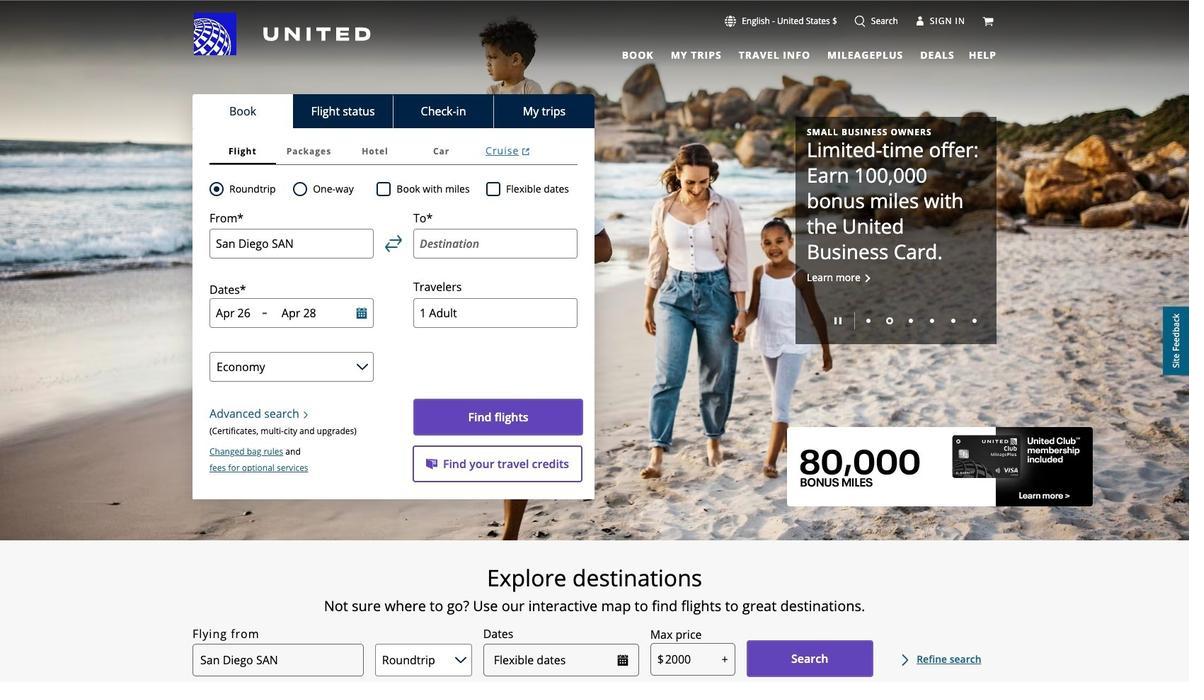 Task type: locate. For each thing, give the bounding box(es) containing it.
not sure where to go? use our interactive map to find flights to great destinations. element
[[111, 598, 1079, 615]]

slide 2 of 6 image
[[887, 318, 894, 325]]

slide 5 of 6 image
[[952, 319, 956, 323]]

navigation
[[0, 12, 1190, 63]]

tab list
[[614, 42, 958, 63], [193, 94, 595, 128], [210, 138, 578, 165]]

Flying from text field
[[193, 644, 364, 677]]

book with miles element
[[377, 181, 487, 198]]

slide 3 of 6 image
[[909, 319, 914, 323]]

flexible dates image
[[617, 655, 629, 666]]

Origin text field
[[210, 229, 374, 259]]

main content
[[0, 1, 1190, 682]]

slide 1 of 6 image
[[867, 319, 871, 323]]

None text field
[[651, 643, 736, 676]]

flying from element
[[193, 626, 260, 643]]

please enter the max price in the input text or tab to access the slider to set the max price. element
[[651, 626, 702, 643]]

2 vertical spatial tab list
[[210, 138, 578, 165]]

1 vertical spatial tab list
[[193, 94, 595, 128]]



Task type: describe. For each thing, give the bounding box(es) containing it.
Return text field
[[282, 306, 337, 321]]

one way flight search element
[[307, 181, 354, 198]]

Departure text field
[[216, 306, 256, 321]]

carousel buttons element
[[807, 307, 986, 333]]

reverse origin and destination image
[[385, 235, 402, 252]]

united logo link to homepage image
[[194, 13, 371, 55]]

0 vertical spatial tab list
[[614, 42, 958, 63]]

slide 4 of 6 image
[[931, 319, 935, 323]]

pause image
[[835, 318, 842, 325]]

explore destinations element
[[111, 564, 1079, 592]]

slide 6 of 6 image
[[973, 319, 977, 323]]

view cart, click to view list of recently searched saved trips. image
[[983, 15, 994, 27]]

currently in english united states	$ enter to change image
[[725, 16, 737, 27]]

Destination text field
[[414, 229, 578, 259]]

round trip flight search element
[[224, 181, 276, 198]]



Task type: vqa. For each thing, say whether or not it's contained in the screenshot.
reverse origin and destination icon at the left top
yes



